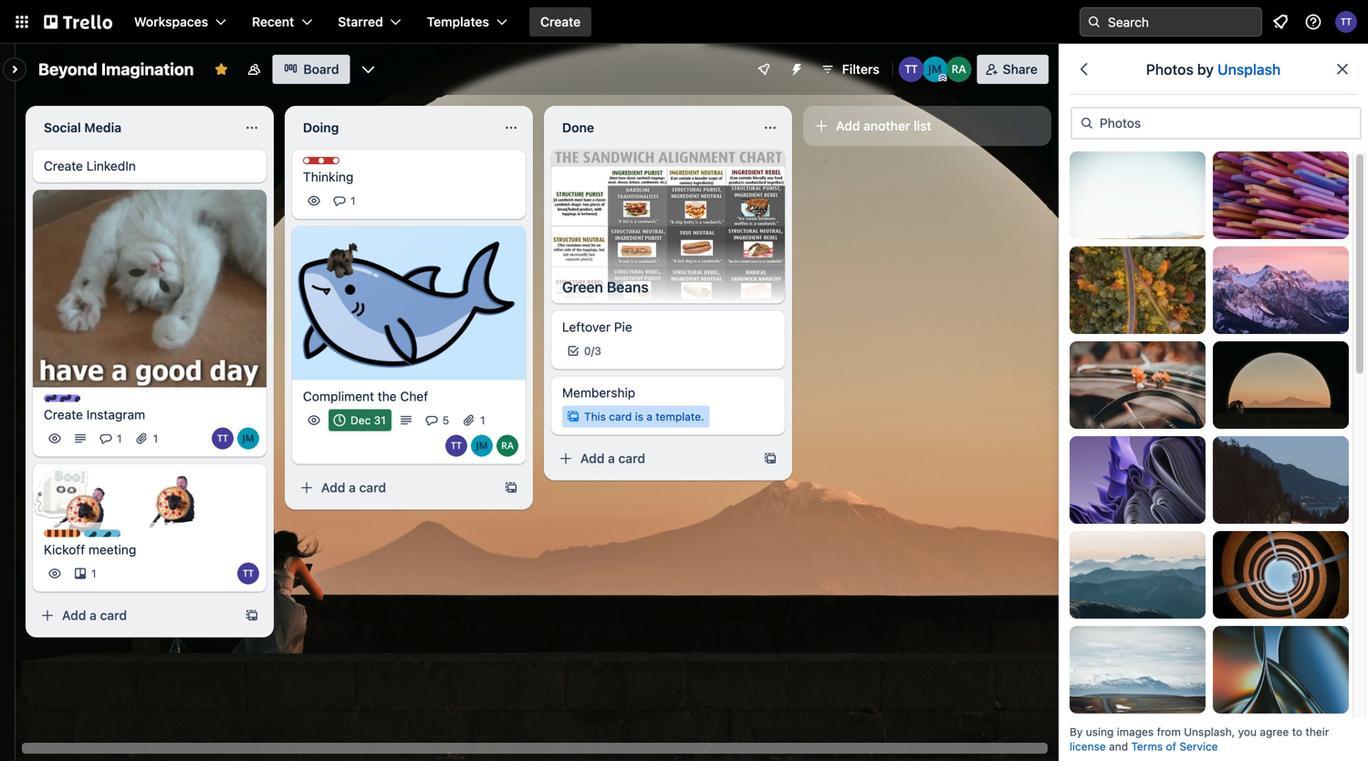 Task type: locate. For each thing, give the bounding box(es) containing it.
31
[[374, 414, 386, 427]]

add another list
[[837, 118, 932, 133]]

kickoff meeting
[[44, 543, 136, 558]]

color: orange, title: none image
[[44, 530, 80, 538]]

compliment
[[303, 389, 374, 404]]

their
[[1306, 726, 1330, 739]]

a down the this card is a template.
[[608, 451, 615, 466]]

share button
[[978, 55, 1049, 84]]

2 vertical spatial terry turtle (terryturtle) image
[[237, 563, 259, 585]]

card down meeting
[[100, 608, 127, 623]]

thinking link
[[303, 168, 515, 186]]

card for done
[[619, 451, 646, 466]]

to
[[1293, 726, 1303, 739]]

add a card down this
[[581, 451, 646, 466]]

open information menu image
[[1305, 13, 1323, 31]]

0 horizontal spatial create from template… image
[[245, 609, 259, 623]]

Board name text field
[[29, 55, 203, 84]]

card down the "is"
[[619, 451, 646, 466]]

filters button
[[815, 55, 886, 84]]

1 horizontal spatial create from template… image
[[763, 452, 778, 466]]

license
[[1070, 741, 1107, 753]]

0 horizontal spatial add a card
[[62, 608, 127, 623]]

by using images from unsplash, you agree to their license and terms of service
[[1070, 726, 1330, 753]]

0 notifications image
[[1270, 11, 1292, 33]]

2 vertical spatial create
[[44, 407, 83, 423]]

power ups image
[[757, 62, 771, 77]]

1 vertical spatial add a card
[[321, 480, 386, 495]]

add a card down kickoff meeting
[[62, 608, 127, 623]]

thoughts
[[321, 158, 372, 171]]

recent button
[[241, 7, 324, 37]]

card down dec 31
[[359, 480, 386, 495]]

0 horizontal spatial terry turtle (terryturtle) image
[[212, 428, 234, 450]]

social media
[[44, 120, 122, 135]]

a
[[647, 411, 653, 423], [608, 451, 615, 466], [349, 480, 356, 495], [90, 608, 97, 623]]

license link
[[1070, 741, 1107, 753]]

terry turtle (terryturtle) image right open information menu icon
[[1336, 11, 1358, 33]]

3
[[595, 345, 602, 358]]

social
[[44, 120, 81, 135]]

a for doing
[[349, 480, 356, 495]]

create instagram link
[[44, 406, 256, 424]]

add a card down 'dec 31' option
[[321, 480, 386, 495]]

terms
[[1132, 741, 1164, 753]]

instagram
[[87, 407, 145, 423]]

terms of service link
[[1132, 741, 1219, 753]]

create button
[[530, 7, 592, 37]]

add a card for social media
[[62, 608, 127, 623]]

unsplash link
[[1218, 61, 1282, 78]]

create for create instagram
[[44, 407, 83, 423]]

a for social media
[[90, 608, 97, 623]]

create for create linkedin
[[44, 158, 83, 174]]

pie
[[615, 320, 633, 335]]

terry turtle (terryturtle) image
[[1336, 11, 1358, 33], [446, 435, 468, 457]]

star or unstar board image
[[214, 62, 229, 77]]

1 down thoughts thinking
[[351, 195, 356, 207]]

kickoff meeting link
[[44, 541, 256, 560]]

card left the "is"
[[609, 411, 632, 423]]

1 vertical spatial create from template… image
[[245, 609, 259, 623]]

1 vertical spatial terry turtle (terryturtle) image
[[446, 435, 468, 457]]

0 vertical spatial add a card
[[581, 451, 646, 466]]

beyond
[[38, 59, 97, 79]]

a down kickoff meeting
[[90, 608, 97, 623]]

templates button
[[416, 7, 519, 37]]

thinking
[[303, 169, 354, 184]]

add down kickoff
[[62, 608, 86, 623]]

1 horizontal spatial add a card button
[[292, 474, 497, 503]]

create linkedin link
[[44, 157, 256, 175]]

add a card button
[[552, 444, 756, 474], [292, 474, 497, 503], [33, 602, 237, 631]]

add a card button down the this card is a template.
[[552, 444, 756, 474]]

0 vertical spatial terry turtle (terryturtle) image
[[899, 57, 925, 82]]

1 horizontal spatial https://media3.giphy.com/media/uzbc1merae75kv3oqd/100w.gif?cid=ad960664cgd8q560jl16i4tqsq6qk30rgh2t6st4j6ihzo35&ep=v1_stickers_search&rid=100w.gif&ct=s image
[[136, 462, 203, 529]]

ruby anderson (rubyanderson7) image
[[947, 57, 972, 82]]

create from template… image for social media
[[245, 609, 259, 623]]

2 vertical spatial add a card
[[62, 608, 127, 623]]

terry turtle (terryturtle) image down 5
[[446, 435, 468, 457]]

2 horizontal spatial add a card
[[581, 451, 646, 466]]

terry turtle (terryturtle) image for jeremy miller (jeremymiller198) image
[[899, 57, 925, 82]]

1 vertical spatial terry turtle (terryturtle) image
[[212, 428, 234, 450]]

thoughts thinking
[[303, 158, 372, 184]]

images
[[1118, 726, 1155, 739]]

linkedin
[[87, 158, 136, 174]]

0 vertical spatial create from template… image
[[763, 452, 778, 466]]

membership link
[[563, 384, 774, 402]]

color: sky, title: "sparkling" element
[[84, 530, 152, 544]]

customize views image
[[359, 60, 378, 79]]

by
[[1198, 61, 1215, 78]]

add a card
[[581, 451, 646, 466], [321, 480, 386, 495], [62, 608, 127, 623]]

add another list button
[[804, 106, 1052, 146]]

add a card button for done
[[552, 444, 756, 474]]

a right the "is"
[[647, 411, 653, 423]]

card
[[609, 411, 632, 423], [619, 451, 646, 466], [359, 480, 386, 495], [100, 608, 127, 623]]

add a card for done
[[581, 451, 646, 466]]

add a card button for social media
[[33, 602, 237, 631]]

https://media1.giphy.com/media/3ov9jucrjra1ggg9vu/100w.gif?cid=ad960664cgd8q560jl16i4tqsq6qk30rgh2t6st4j6ihzo35&ep=v1_stickers_search&rid=100w.gif&ct=s image
[[315, 225, 375, 286]]

2 horizontal spatial terry turtle (terryturtle) image
[[899, 57, 925, 82]]

media
[[84, 120, 122, 135]]

add left "another"
[[837, 118, 861, 133]]

starred
[[338, 14, 383, 29]]

Dec 31 checkbox
[[329, 410, 392, 432]]

0 vertical spatial terry turtle (terryturtle) image
[[1336, 11, 1358, 33]]

unsplash
[[1218, 61, 1282, 78]]

agree
[[1261, 726, 1290, 739]]

terry turtle (terryturtle) image
[[899, 57, 925, 82], [212, 428, 234, 450], [237, 563, 259, 585]]

2 horizontal spatial add a card button
[[552, 444, 756, 474]]

create inside button
[[541, 14, 581, 29]]

doing
[[303, 120, 339, 135]]

using
[[1087, 726, 1115, 739]]

0 vertical spatial create
[[541, 14, 581, 29]]

add down this
[[581, 451, 605, 466]]

card for doing
[[359, 480, 386, 495]]

from
[[1158, 726, 1182, 739]]

1 vertical spatial create
[[44, 158, 83, 174]]

add a card button down 31 at the bottom left
[[292, 474, 497, 503]]

1 horizontal spatial add a card
[[321, 480, 386, 495]]

1 down kickoff meeting
[[91, 568, 96, 581]]

create for create
[[541, 14, 581, 29]]

automation image
[[782, 55, 808, 80]]

create
[[541, 14, 581, 29], [44, 158, 83, 174], [44, 407, 83, 423]]

https://media3.giphy.com/media/uzbc1merae75kv3oqd/100w.gif?cid=ad960664cgd8q560jl16i4tqsq6qk30rgh2t6st4j6ihzo35&ep=v1_stickers_search&rid=100w.gif&ct=s image up "kickoff meeting" link in the left bottom of the page
[[136, 462, 203, 529]]

service
[[1180, 741, 1219, 753]]

add
[[837, 118, 861, 133], [581, 451, 605, 466], [321, 480, 346, 495], [62, 608, 86, 623]]

jeremy miller (jeremymiller198) image
[[237, 428, 259, 450], [471, 435, 493, 457]]

0 horizontal spatial add a card button
[[33, 602, 237, 631]]

and
[[1110, 741, 1129, 753]]

1 right 5
[[481, 414, 486, 427]]

a down 'dec 31' option
[[349, 480, 356, 495]]

add a card button down "kickoff meeting" link in the left bottom of the page
[[33, 602, 237, 631]]

create linkedin
[[44, 158, 136, 174]]

add down 'dec 31' option
[[321, 480, 346, 495]]

board
[[304, 62, 339, 77]]

the
[[378, 389, 397, 404]]

create instagram
[[44, 407, 145, 423]]

https://media3.giphy.com/media/uzbc1merae75kv3oqd/100w.gif?cid=ad960664cgd8q560jl16i4tqsq6qk30rgh2t6st4j6ihzo35&ep=v1_stickers_search&rid=100w.gif&ct=s image up kickoff meeting
[[48, 469, 116, 537]]

https://media3.giphy.com/media/uzbc1merae75kv3oqd/100w.gif?cid=ad960664cgd8q560jl16i4tqsq6qk30rgh2t6st4j6ihzo35&ep=v1_stickers_search&rid=100w.gif&ct=s image
[[136, 462, 203, 529], [48, 469, 116, 537]]

Done text field
[[552, 113, 753, 142]]

create from template… image
[[763, 452, 778, 466], [245, 609, 259, 623]]

1
[[351, 195, 356, 207], [481, 414, 486, 427], [117, 433, 122, 445], [153, 433, 158, 445], [91, 568, 96, 581]]

sm image
[[1079, 114, 1097, 132]]



Task type: vqa. For each thing, say whether or not it's contained in the screenshot.
the Starred Dropdown Button
yes



Task type: describe. For each thing, give the bounding box(es) containing it.
card for social media
[[100, 608, 127, 623]]

a for done
[[608, 451, 615, 466]]

0 horizontal spatial jeremy miller (jeremymiller198) image
[[237, 428, 259, 450]]

compliment the chef
[[303, 389, 428, 404]]

/
[[591, 345, 595, 358]]

search image
[[1088, 15, 1102, 29]]

by
[[1070, 726, 1084, 739]]

you
[[1239, 726, 1258, 739]]

green beans link
[[552, 271, 785, 304]]

this
[[584, 411, 606, 423]]

unsplash,
[[1185, 726, 1236, 739]]

0 horizontal spatial https://media3.giphy.com/media/uzbc1merae75kv3oqd/100w.gif?cid=ad960664cgd8q560jl16i4tqsq6qk30rgh2t6st4j6ihzo35&ep=v1_stickers_search&rid=100w.gif&ct=s image
[[48, 469, 116, 537]]

of
[[1167, 741, 1177, 753]]

chef
[[400, 389, 428, 404]]

leftover pie link
[[563, 318, 774, 337]]

dec 31
[[351, 414, 386, 427]]

Search field
[[1102, 8, 1262, 36]]

leftover pie
[[563, 320, 633, 335]]

list
[[914, 118, 932, 133]]

Photos text field
[[1071, 107, 1363, 140]]

starred button
[[327, 7, 413, 37]]

photos by unsplash
[[1147, 61, 1282, 78]]

color: purple, title: none image
[[44, 395, 80, 402]]

5
[[443, 414, 449, 427]]

color: bold red, title: "thoughts" element
[[303, 157, 372, 171]]

0
[[584, 345, 591, 358]]

Social Media text field
[[33, 113, 234, 142]]

workspaces button
[[123, 7, 237, 37]]

template.
[[656, 411, 705, 423]]

jeremy miller (jeremymiller198) image
[[923, 57, 949, 82]]

add for done
[[581, 451, 605, 466]]

meeting
[[89, 543, 136, 558]]

workspace visible image
[[247, 62, 262, 77]]

board link
[[273, 55, 350, 84]]

ruby anderson (rubyanderson7) image
[[497, 435, 519, 457]]

primary element
[[0, 0, 1369, 44]]

leftover
[[563, 320, 611, 335]]

beyond imagination
[[38, 59, 194, 79]]

create from template… image for done
[[763, 452, 778, 466]]

recent
[[252, 14, 294, 29]]

this card is a template.
[[584, 411, 705, 423]]

photos
[[1147, 61, 1194, 78]]

compliment the chef link
[[303, 388, 515, 406]]

0 / 3
[[584, 345, 602, 358]]

is
[[635, 411, 644, 423]]

add for doing
[[321, 480, 346, 495]]

add a card for doing
[[321, 480, 386, 495]]

membership
[[563, 386, 636, 401]]

0 horizontal spatial terry turtle (terryturtle) image
[[446, 435, 468, 457]]

this member is an admin of this board. image
[[939, 74, 948, 82]]

add a card button for doing
[[292, 474, 497, 503]]

pete ghost image
[[32, 465, 90, 523]]

1 horizontal spatial jeremy miller (jeremymiller198) image
[[471, 435, 493, 457]]

imagination
[[101, 59, 194, 79]]

back to home image
[[44, 7, 112, 37]]

dec
[[351, 414, 371, 427]]

another
[[864, 118, 911, 133]]

templates
[[427, 14, 490, 29]]

1 horizontal spatial terry turtle (terryturtle) image
[[237, 563, 259, 585]]

kickoff
[[44, 543, 85, 558]]

add inside button
[[837, 118, 861, 133]]

beans
[[607, 279, 649, 296]]

terry turtle (terryturtle) image for jeremy miller (jeremymiller198) icon to the left
[[212, 428, 234, 450]]

share
[[1003, 62, 1038, 77]]

1 horizontal spatial terry turtle (terryturtle) image
[[1336, 11, 1358, 33]]

green beans
[[563, 279, 649, 296]]

create from template… image
[[504, 481, 519, 495]]

add for social media
[[62, 608, 86, 623]]

sparkling
[[102, 531, 152, 544]]

1 down instagram
[[117, 433, 122, 445]]

1 down create instagram link
[[153, 433, 158, 445]]

done
[[563, 120, 595, 135]]

filters
[[843, 62, 880, 77]]

workspaces
[[134, 14, 208, 29]]

green
[[563, 279, 604, 296]]

Doing text field
[[292, 113, 493, 142]]



